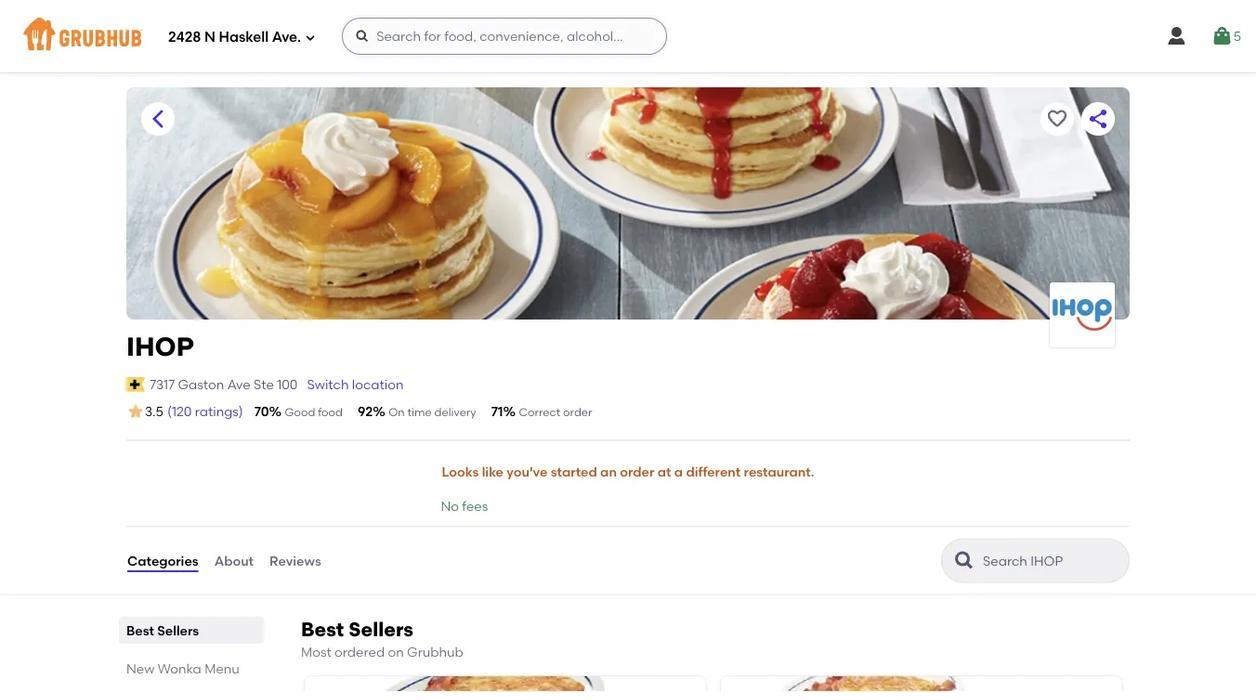 Task type: locate. For each thing, give the bounding box(es) containing it.
haskell
[[219, 29, 269, 46]]

svg image
[[1166, 25, 1188, 47], [1211, 25, 1234, 47]]

looks like you've started an order at a different restaurant.
[[442, 464, 815, 480]]

no fees
[[441, 498, 488, 514]]

1 horizontal spatial order
[[620, 464, 655, 480]]

started
[[551, 464, 597, 480]]

sellers inside best sellers most ordered on grubhub
[[349, 618, 413, 641]]

ihop logo image
[[1050, 282, 1115, 348]]

ave
[[227, 377, 250, 392]]

92
[[358, 404, 373, 420]]

about
[[214, 553, 254, 569]]

no
[[441, 498, 459, 514]]

on
[[388, 644, 404, 660]]

7317 gaston ave ste 100 button
[[149, 374, 299, 395]]

0 horizontal spatial best
[[126, 622, 154, 638]]

1 horizontal spatial svg image
[[1211, 25, 1234, 47]]

looks
[[442, 464, 479, 480]]

best sellers most ordered on grubhub
[[301, 618, 464, 660]]

looks like you've started an order at a different restaurant. button
[[441, 452, 815, 493]]

good food
[[285, 406, 343, 419]]

switch
[[307, 377, 349, 392]]

0 horizontal spatial svg image
[[1166, 25, 1188, 47]]

best up new
[[126, 622, 154, 638]]

best sellers
[[126, 622, 199, 638]]

0 horizontal spatial order
[[563, 406, 592, 419]]

0 vertical spatial order
[[563, 406, 592, 419]]

location
[[352, 377, 404, 392]]

0 horizontal spatial svg image
[[305, 32, 316, 43]]

svg image inside 5 button
[[1211, 25, 1234, 47]]

svg image
[[355, 29, 370, 44], [305, 32, 316, 43]]

2 svg image from the left
[[1211, 25, 1234, 47]]

order
[[563, 406, 592, 419], [620, 464, 655, 480]]

5
[[1234, 28, 1241, 44]]

switch location
[[307, 377, 404, 392]]

best up most
[[301, 618, 344, 641]]

order right 'correct'
[[563, 406, 592, 419]]

sellers up wonka
[[157, 622, 199, 638]]

on
[[389, 406, 405, 419]]

switch location button
[[306, 374, 405, 395]]

at
[[658, 464, 671, 480]]

1 vertical spatial order
[[620, 464, 655, 480]]

save this restaurant button
[[1041, 102, 1074, 136]]

reviews
[[270, 553, 321, 569]]

on time delivery
[[389, 406, 476, 419]]

sellers for best sellers
[[157, 622, 199, 638]]

gaston
[[178, 377, 224, 392]]

ratings)
[[195, 404, 243, 420]]

Search IHOP search field
[[981, 553, 1123, 570]]

best
[[301, 618, 344, 641], [126, 622, 154, 638]]

sellers inside tab
[[157, 622, 199, 638]]

sellers up on
[[349, 618, 413, 641]]

save this restaurant image
[[1046, 108, 1069, 130]]

time
[[408, 406, 432, 419]]

order left at
[[620, 464, 655, 480]]

1 horizontal spatial best
[[301, 618, 344, 641]]

different
[[686, 464, 741, 480]]

best inside best sellers tab
[[126, 622, 154, 638]]

0 horizontal spatial sellers
[[157, 622, 199, 638]]

1 horizontal spatial sellers
[[349, 618, 413, 641]]

best inside best sellers most ordered on grubhub
[[301, 618, 344, 641]]

menu
[[205, 660, 240, 676]]

restaurant.
[[744, 464, 815, 480]]

Search for food, convenience, alcohol... search field
[[342, 18, 667, 55]]

a
[[674, 464, 683, 480]]

sellers
[[349, 618, 413, 641], [157, 622, 199, 638]]

search icon image
[[953, 550, 976, 572]]



Task type: describe. For each thing, give the bounding box(es) containing it.
subscription pass image
[[126, 377, 145, 392]]

70
[[254, 404, 269, 420]]

1 svg image from the left
[[1166, 25, 1188, 47]]

caret left icon image
[[147, 108, 169, 130]]

main navigation navigation
[[0, 0, 1256, 72]]

5 button
[[1211, 20, 1241, 53]]

7317 gaston ave ste 100
[[150, 377, 298, 392]]

ordered
[[335, 644, 385, 660]]

2428 n haskell ave.
[[168, 29, 301, 46]]

n
[[204, 29, 216, 46]]

ihop
[[126, 331, 194, 362]]

3.5
[[145, 404, 163, 420]]

best for best sellers
[[126, 622, 154, 638]]

reviews button
[[269, 527, 322, 594]]

you've
[[507, 464, 548, 480]]

wonka
[[158, 660, 202, 676]]

grubhub
[[407, 644, 464, 660]]

correct
[[519, 406, 561, 419]]

categories button
[[126, 527, 199, 594]]

star icon image
[[126, 403, 145, 421]]

order inside button
[[620, 464, 655, 480]]

7317
[[150, 377, 175, 392]]

an
[[600, 464, 617, 480]]

71
[[491, 404, 503, 420]]

categories
[[127, 553, 199, 569]]

about button
[[213, 527, 255, 594]]

food
[[318, 406, 343, 419]]

sellers for best sellers most ordered on grubhub
[[349, 618, 413, 641]]

ste
[[254, 377, 274, 392]]

2428
[[168, 29, 201, 46]]

best sellers tab
[[126, 620, 256, 640]]

share icon image
[[1087, 108, 1110, 130]]

100
[[277, 377, 298, 392]]

ave.
[[272, 29, 301, 46]]

(120
[[167, 404, 192, 420]]

most
[[301, 644, 331, 660]]

best for best sellers most ordered on grubhub
[[301, 618, 344, 641]]

delivery
[[435, 406, 476, 419]]

(120 ratings)
[[167, 404, 243, 420]]

new wonka menu tab
[[126, 658, 256, 678]]

new
[[126, 660, 155, 676]]

like
[[482, 464, 504, 480]]

good
[[285, 406, 315, 419]]

correct order
[[519, 406, 592, 419]]

1 horizontal spatial svg image
[[355, 29, 370, 44]]

new wonka menu
[[126, 660, 240, 676]]

fees
[[462, 498, 488, 514]]



Task type: vqa. For each thing, say whether or not it's contained in the screenshot.
71
yes



